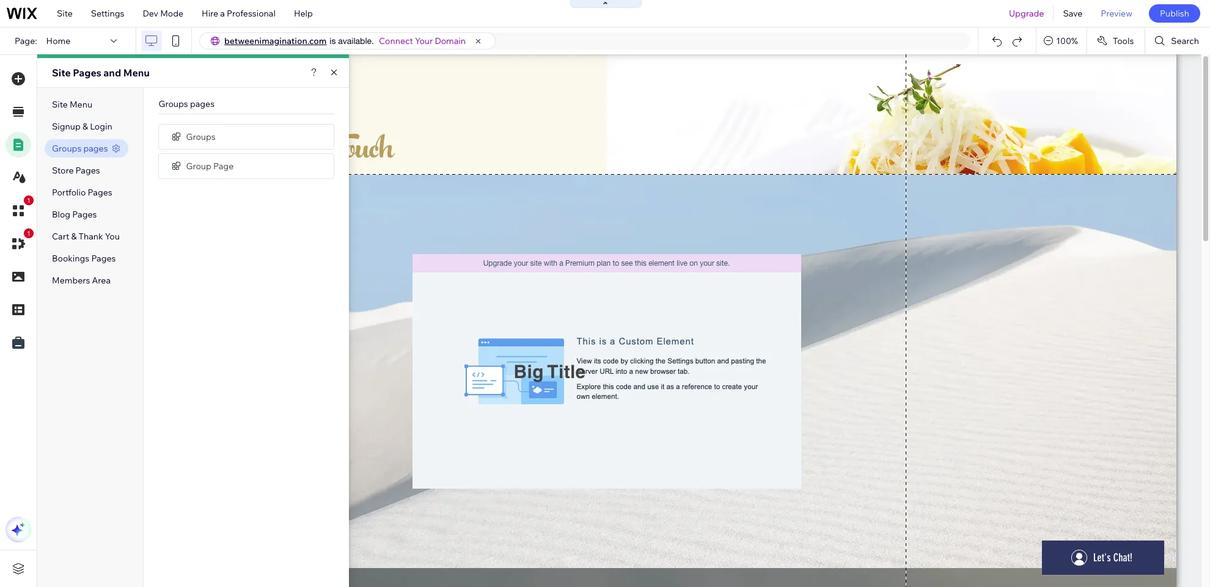 Task type: describe. For each thing, give the bounding box(es) containing it.
thank
[[79, 231, 103, 242]]

2 1 button from the top
[[6, 229, 34, 257]]

1 horizontal spatial groups pages
[[159, 98, 215, 109]]

1 1 button from the top
[[6, 196, 34, 224]]

you
[[105, 231, 120, 242]]

save button
[[1054, 0, 1092, 27]]

bookings pages
[[52, 253, 116, 264]]

& for signup
[[82, 121, 88, 132]]

site for site pages and menu
[[52, 67, 71, 79]]

group page
[[186, 160, 234, 171]]

2 vertical spatial groups
[[52, 143, 81, 154]]

search button
[[1146, 28, 1210, 54]]

dev mode
[[143, 8, 183, 19]]

help
[[294, 8, 313, 19]]

tools button
[[1087, 28, 1145, 54]]

store
[[52, 165, 74, 176]]

pages for site
[[73, 67, 101, 79]]

group
[[186, 160, 211, 171]]

0 vertical spatial menu
[[123, 67, 150, 79]]

a
[[220, 8, 225, 19]]

1 for 2nd 1 button from the top
[[27, 230, 31, 237]]

preview button
[[1092, 0, 1142, 27]]

& for cart
[[71, 231, 77, 242]]

bookings
[[52, 253, 89, 264]]

betweenimagination.com
[[224, 35, 327, 46]]

area
[[92, 275, 111, 286]]

cart & thank you
[[52, 231, 120, 242]]

is
[[330, 36, 336, 46]]

pages for store
[[76, 165, 100, 176]]

pages for blog
[[72, 209, 97, 220]]

page
[[213, 160, 234, 171]]

upgrade
[[1009, 8, 1044, 19]]

publish
[[1160, 8, 1189, 19]]

tools
[[1113, 35, 1134, 46]]

available.
[[338, 36, 374, 46]]

pages for portfolio
[[88, 187, 112, 198]]

cart
[[52, 231, 69, 242]]

hire
[[202, 8, 218, 19]]

hire a professional
[[202, 8, 276, 19]]

your
[[415, 35, 433, 46]]



Task type: locate. For each thing, give the bounding box(es) containing it.
0 horizontal spatial &
[[71, 231, 77, 242]]

site down the home
[[52, 67, 71, 79]]

1
[[27, 197, 31, 204], [27, 230, 31, 237]]

1 button
[[6, 196, 34, 224], [6, 229, 34, 257]]

100% button
[[1037, 28, 1087, 54]]

menu
[[123, 67, 150, 79], [70, 99, 92, 110]]

store pages
[[52, 165, 100, 176]]

0 horizontal spatial menu
[[70, 99, 92, 110]]

menu up "signup & login"
[[70, 99, 92, 110]]

menu right and
[[123, 67, 150, 79]]

0 horizontal spatial pages
[[83, 143, 108, 154]]

search
[[1171, 35, 1199, 46]]

& right cart
[[71, 231, 77, 242]]

domain
[[435, 35, 466, 46]]

0 vertical spatial groups pages
[[159, 98, 215, 109]]

100%
[[1056, 35, 1078, 46]]

site up the home
[[57, 8, 73, 19]]

& left login
[[82, 121, 88, 132]]

0 vertical spatial site
[[57, 8, 73, 19]]

pages up area
[[91, 253, 116, 264]]

site menu
[[52, 99, 92, 110]]

home
[[46, 35, 70, 46]]

1 vertical spatial 1 button
[[6, 229, 34, 257]]

1 left cart
[[27, 230, 31, 237]]

site pages and menu
[[52, 67, 150, 79]]

1 vertical spatial 1
[[27, 230, 31, 237]]

1 vertical spatial &
[[71, 231, 77, 242]]

portfolio
[[52, 187, 86, 198]]

groups pages
[[159, 98, 215, 109], [52, 143, 108, 154]]

groups
[[159, 98, 188, 109], [186, 131, 216, 142], [52, 143, 81, 154]]

0 vertical spatial groups
[[159, 98, 188, 109]]

members area
[[52, 275, 111, 286]]

login
[[90, 121, 112, 132]]

signup & login
[[52, 121, 112, 132]]

professional
[[227, 8, 276, 19]]

1 for first 1 button from the top
[[27, 197, 31, 204]]

0 vertical spatial 1 button
[[6, 196, 34, 224]]

settings
[[91, 8, 124, 19]]

2 1 from the top
[[27, 230, 31, 237]]

0 horizontal spatial groups pages
[[52, 143, 108, 154]]

pages
[[73, 67, 101, 79], [76, 165, 100, 176], [88, 187, 112, 198], [72, 209, 97, 220], [91, 253, 116, 264]]

preview
[[1101, 8, 1132, 19]]

1 button left cart
[[6, 229, 34, 257]]

blog
[[52, 209, 70, 220]]

publish button
[[1149, 4, 1200, 23]]

blog pages
[[52, 209, 97, 220]]

portfolio pages
[[52, 187, 112, 198]]

1 1 from the top
[[27, 197, 31, 204]]

1 vertical spatial site
[[52, 67, 71, 79]]

1 horizontal spatial pages
[[190, 98, 215, 109]]

1 vertical spatial menu
[[70, 99, 92, 110]]

pages up cart & thank you
[[72, 209, 97, 220]]

0 vertical spatial 1
[[27, 197, 31, 204]]

0 vertical spatial pages
[[190, 98, 215, 109]]

mode
[[160, 8, 183, 19]]

signup
[[52, 121, 81, 132]]

pages left and
[[73, 67, 101, 79]]

site for site menu
[[52, 99, 68, 110]]

1 vertical spatial groups pages
[[52, 143, 108, 154]]

site up the signup
[[52, 99, 68, 110]]

pages up "portfolio pages"
[[76, 165, 100, 176]]

site
[[57, 8, 73, 19], [52, 67, 71, 79], [52, 99, 68, 110]]

pages
[[190, 98, 215, 109], [83, 143, 108, 154]]

1 button left blog
[[6, 196, 34, 224]]

1 horizontal spatial &
[[82, 121, 88, 132]]

2 vertical spatial site
[[52, 99, 68, 110]]

connect
[[379, 35, 413, 46]]

pages right portfolio
[[88, 187, 112, 198]]

is available. connect your domain
[[330, 35, 466, 46]]

1 left portfolio
[[27, 197, 31, 204]]

save
[[1063, 8, 1083, 19]]

members
[[52, 275, 90, 286]]

1 vertical spatial pages
[[83, 143, 108, 154]]

pages for bookings
[[91, 253, 116, 264]]

&
[[82, 121, 88, 132], [71, 231, 77, 242]]

and
[[104, 67, 121, 79]]

dev
[[143, 8, 158, 19]]

site for site
[[57, 8, 73, 19]]

1 vertical spatial groups
[[186, 131, 216, 142]]

1 horizontal spatial menu
[[123, 67, 150, 79]]

0 vertical spatial &
[[82, 121, 88, 132]]



Task type: vqa. For each thing, say whether or not it's contained in the screenshot.
Thank
yes



